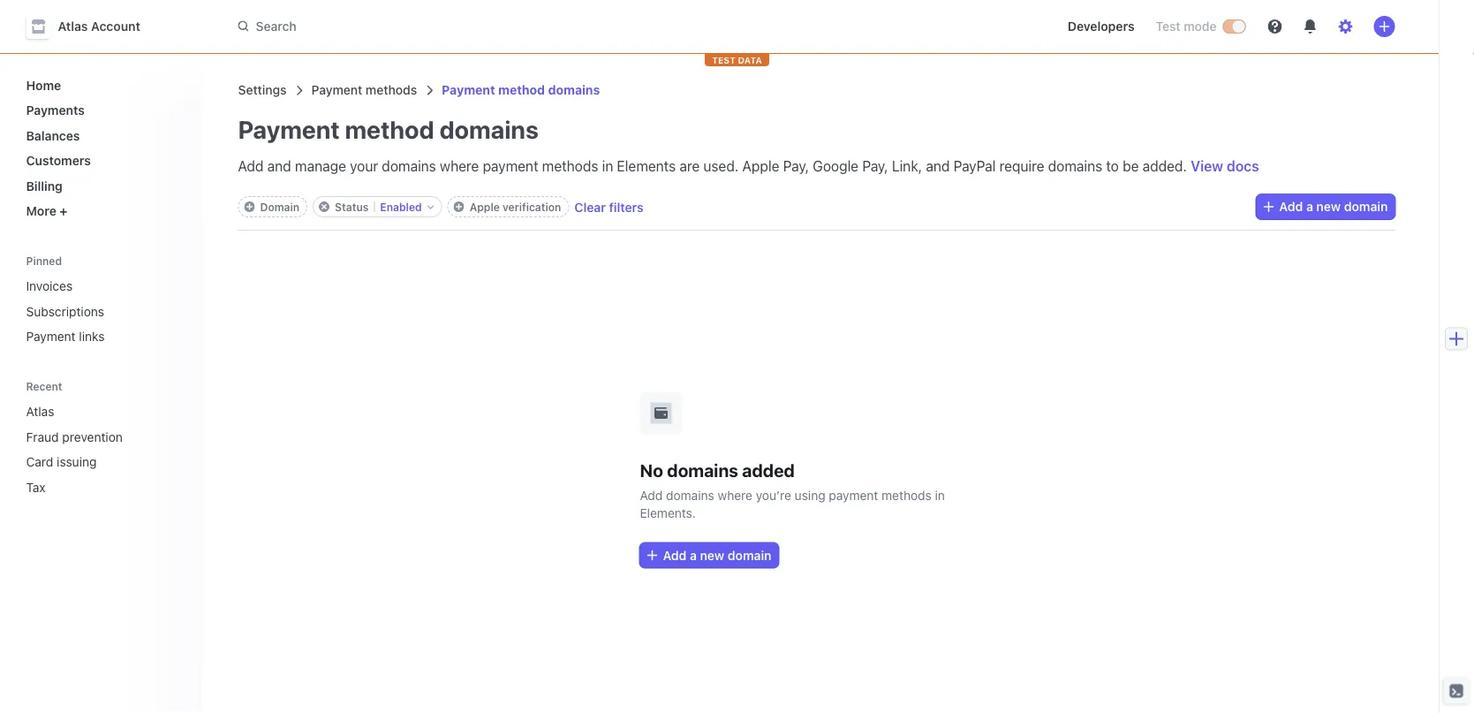 Task type: vqa. For each thing, say whether or not it's contained in the screenshot.
'by' to the right
no



Task type: describe. For each thing, give the bounding box(es) containing it.
enabled
[[380, 201, 422, 213]]

atlas for atlas
[[26, 404, 54, 419]]

payment down settings link
[[238, 114, 340, 144]]

atlas link
[[19, 397, 164, 426]]

view
[[1191, 158, 1224, 175]]

add domain image
[[244, 201, 255, 212]]

0 vertical spatial method
[[498, 83, 545, 97]]

1 vertical spatial payment method domains
[[238, 114, 539, 144]]

added
[[742, 460, 795, 481]]

payment methods
[[312, 83, 417, 97]]

no
[[640, 460, 663, 481]]

add apple verification image
[[454, 201, 464, 212]]

1 vertical spatial method
[[345, 114, 434, 144]]

settings
[[238, 83, 287, 97]]

0 vertical spatial payment method domains
[[442, 83, 600, 97]]

where for manage
[[440, 158, 479, 175]]

link,
[[892, 158, 923, 175]]

apple verification
[[470, 201, 561, 213]]

home
[[26, 78, 61, 92]]

elements.
[[640, 505, 696, 520]]

1 vertical spatial methods
[[542, 158, 599, 175]]

view docs link
[[1191, 158, 1260, 175]]

atlas account
[[58, 19, 140, 34]]

1 pay, from the left
[[783, 158, 809, 175]]

0 vertical spatial methods
[[366, 83, 417, 97]]

fraud prevention link
[[19, 422, 164, 451]]

card issuing link
[[19, 448, 164, 476]]

pinned
[[26, 255, 62, 267]]

payment down search text box
[[442, 83, 495, 97]]

payment links
[[26, 329, 105, 344]]

home link
[[19, 71, 189, 99]]

card
[[26, 455, 53, 469]]

added.
[[1143, 158, 1187, 175]]

a for add a new domain button to the bottom
[[690, 548, 697, 562]]

1 vertical spatial add a new domain button
[[640, 543, 779, 568]]

domain
[[260, 201, 300, 213]]

subscriptions link
[[19, 297, 189, 326]]

status
[[335, 201, 369, 213]]

methods inside no domains added add domains where you're using payment methods in elements.
[[882, 488, 932, 502]]

2 and from the left
[[926, 158, 950, 175]]

settings link
[[238, 83, 287, 97]]

verification
[[503, 201, 561, 213]]

test data
[[712, 55, 762, 65]]

a for add a new domain button to the right
[[1307, 199, 1314, 214]]

manage
[[295, 158, 346, 175]]

recent element
[[8, 397, 203, 501]]

Search search field
[[228, 10, 726, 43]]

apple inside clear filters toolbar
[[470, 201, 500, 213]]

used.
[[704, 158, 739, 175]]

0 vertical spatial in
[[602, 158, 613, 175]]

payment methods link
[[312, 83, 417, 97]]

account
[[91, 19, 140, 34]]

invoices link
[[19, 272, 189, 300]]

remove status image
[[319, 201, 330, 212]]

tax link
[[19, 473, 164, 501]]

search
[[256, 19, 297, 33]]

data
[[738, 55, 762, 65]]

developers link
[[1061, 12, 1142, 41]]

add a new domain for add a new domain button to the bottom
[[663, 548, 772, 562]]

atlas for atlas account
[[58, 19, 88, 34]]

pinned navigation links element
[[19, 247, 192, 351]]

payment links link
[[19, 322, 189, 351]]

using
[[795, 488, 826, 502]]

where for added
[[718, 488, 753, 502]]

be
[[1123, 158, 1139, 175]]

1 and from the left
[[267, 158, 291, 175]]

more
[[26, 204, 56, 218]]

billing link
[[19, 171, 189, 200]]

domain for add a new domain button to the bottom
[[728, 548, 772, 562]]

notifications image
[[1304, 19, 1318, 34]]

payment right settings
[[312, 83, 363, 97]]

google
[[813, 158, 859, 175]]

tax
[[26, 480, 46, 494]]



Task type: locate. For each thing, give the bounding box(es) containing it.
0 vertical spatial payment
[[483, 158, 539, 175]]

atlas left account at the top of page
[[58, 19, 88, 34]]

fraud prevention
[[26, 429, 123, 444]]

1 horizontal spatial domain
[[1345, 199, 1388, 214]]

1 horizontal spatial new
[[1317, 199, 1341, 214]]

test
[[712, 55, 736, 65]]

and right the link,
[[926, 158, 950, 175]]

clear filters toolbar
[[238, 196, 644, 217]]

0 horizontal spatial apple
[[470, 201, 500, 213]]

payment
[[312, 83, 363, 97], [442, 83, 495, 97], [238, 114, 340, 144], [26, 329, 76, 344]]

settings image
[[1339, 19, 1353, 34]]

clear
[[575, 199, 606, 214]]

0 horizontal spatial a
[[690, 548, 697, 562]]

payment right using
[[829, 488, 879, 502]]

0 horizontal spatial domain
[[728, 548, 772, 562]]

1 horizontal spatial pay,
[[863, 158, 889, 175]]

1 horizontal spatial method
[[498, 83, 545, 97]]

recent navigation links element
[[8, 372, 203, 501]]

invoices
[[26, 279, 73, 293]]

0 horizontal spatial methods
[[366, 83, 417, 97]]

0 horizontal spatial add a new domain
[[663, 548, 772, 562]]

atlas inside recent element
[[26, 404, 54, 419]]

0 horizontal spatial in
[[602, 158, 613, 175]]

test
[[1156, 19, 1181, 34]]

subscriptions
[[26, 304, 104, 319]]

1 vertical spatial new
[[700, 548, 725, 562]]

0 horizontal spatial payment
[[483, 158, 539, 175]]

payment method domains up your
[[238, 114, 539, 144]]

more +
[[26, 204, 68, 218]]

1 horizontal spatial add a new domain button
[[1257, 194, 1396, 219]]

0 horizontal spatial new
[[700, 548, 725, 562]]

clear filters
[[575, 199, 644, 214]]

1 horizontal spatial add a new domain
[[1280, 199, 1388, 214]]

card issuing
[[26, 455, 97, 469]]

paypal
[[954, 158, 996, 175]]

payment inside the "pinned" element
[[26, 329, 76, 344]]

payment up apple verification
[[483, 158, 539, 175]]

add inside no domains added add domains where you're using payment methods in elements.
[[640, 488, 663, 502]]

where up 'add apple verification' icon
[[440, 158, 479, 175]]

where left you're
[[718, 488, 753, 502]]

add a new domain
[[1280, 199, 1388, 214], [663, 548, 772, 562]]

methods
[[366, 83, 417, 97], [542, 158, 599, 175], [882, 488, 932, 502]]

new for add a new domain button to the right
[[1317, 199, 1341, 214]]

in
[[602, 158, 613, 175], [935, 488, 945, 502]]

1 vertical spatial a
[[690, 548, 697, 562]]

1 horizontal spatial apple
[[743, 158, 780, 175]]

method
[[498, 83, 545, 97], [345, 114, 434, 144]]

developers
[[1068, 19, 1135, 34]]

edit status image
[[427, 203, 434, 210]]

to
[[1107, 158, 1119, 175]]

help image
[[1268, 19, 1282, 34]]

1 horizontal spatial and
[[926, 158, 950, 175]]

atlas account button
[[26, 14, 158, 39]]

0 vertical spatial add a new domain button
[[1257, 194, 1396, 219]]

apple right used.
[[743, 158, 780, 175]]

where inside no domains added add domains where you're using payment methods in elements.
[[718, 488, 753, 502]]

in inside no domains added add domains where you're using payment methods in elements.
[[935, 488, 945, 502]]

balances
[[26, 128, 80, 143]]

0 horizontal spatial method
[[345, 114, 434, 144]]

2 horizontal spatial methods
[[882, 488, 932, 502]]

links
[[79, 329, 105, 344]]

payment method domains down search text box
[[442, 83, 600, 97]]

domains
[[548, 83, 600, 97], [440, 114, 539, 144], [382, 158, 436, 175], [1048, 158, 1103, 175], [667, 460, 739, 481], [666, 488, 715, 502]]

1 vertical spatial add a new domain
[[663, 548, 772, 562]]

recent
[[26, 380, 62, 393]]

and up the domain
[[267, 158, 291, 175]]

prevention
[[62, 429, 123, 444]]

0 horizontal spatial atlas
[[26, 404, 54, 419]]

core navigation links element
[[19, 71, 189, 225]]

payments
[[26, 103, 85, 118]]

2 vertical spatial methods
[[882, 488, 932, 502]]

0 vertical spatial a
[[1307, 199, 1314, 214]]

issuing
[[57, 455, 97, 469]]

apple right 'add apple verification' icon
[[470, 201, 500, 213]]

payment down subscriptions
[[26, 329, 76, 344]]

0 horizontal spatial where
[[440, 158, 479, 175]]

are
[[680, 158, 700, 175]]

0 vertical spatial add a new domain
[[1280, 199, 1388, 214]]

1 horizontal spatial where
[[718, 488, 753, 502]]

customers
[[26, 153, 91, 168]]

pay, left google
[[783, 158, 809, 175]]

payment
[[483, 158, 539, 175], [829, 488, 879, 502]]

docs
[[1227, 158, 1260, 175]]

0 vertical spatial domain
[[1345, 199, 1388, 214]]

1 horizontal spatial methods
[[542, 158, 599, 175]]

add and manage your domains where payment methods in elements are used. apple pay, google pay, link, and paypal require domains to be added. view docs
[[238, 158, 1260, 175]]

add
[[238, 158, 264, 175], [1280, 199, 1304, 214], [640, 488, 663, 502], [663, 548, 687, 562]]

1 vertical spatial in
[[935, 488, 945, 502]]

filters
[[609, 199, 644, 214]]

0 horizontal spatial pay,
[[783, 158, 809, 175]]

balances link
[[19, 121, 189, 150]]

new
[[1317, 199, 1341, 214], [700, 548, 725, 562]]

domain for add a new domain button to the right
[[1345, 199, 1388, 214]]

add a new domain for add a new domain button to the right
[[1280, 199, 1388, 214]]

customers link
[[19, 146, 189, 175]]

pay,
[[783, 158, 809, 175], [863, 158, 889, 175]]

1 horizontal spatial payment
[[829, 488, 879, 502]]

1 horizontal spatial a
[[1307, 199, 1314, 214]]

method down search text box
[[498, 83, 545, 97]]

pinned element
[[19, 272, 189, 351]]

add a new domain button
[[1257, 194, 1396, 219], [640, 543, 779, 568]]

1 horizontal spatial atlas
[[58, 19, 88, 34]]

your
[[350, 158, 378, 175]]

payments link
[[19, 96, 189, 125]]

1 vertical spatial where
[[718, 488, 753, 502]]

1 horizontal spatial in
[[935, 488, 945, 502]]

atlas inside button
[[58, 19, 88, 34]]

pay, left the link,
[[863, 158, 889, 175]]

0 vertical spatial new
[[1317, 199, 1341, 214]]

payment inside no domains added add domains where you're using payment methods in elements.
[[829, 488, 879, 502]]

1 vertical spatial apple
[[470, 201, 500, 213]]

test mode
[[1156, 19, 1217, 34]]

fraud
[[26, 429, 59, 444]]

you're
[[756, 488, 792, 502]]

atlas up fraud
[[26, 404, 54, 419]]

Search text field
[[228, 10, 726, 43]]

new for add a new domain button to the bottom
[[700, 548, 725, 562]]

0 vertical spatial where
[[440, 158, 479, 175]]

mode
[[1184, 19, 1217, 34]]

clear filters button
[[575, 199, 644, 214]]

and
[[267, 158, 291, 175], [926, 158, 950, 175]]

require
[[1000, 158, 1045, 175]]

2 pay, from the left
[[863, 158, 889, 175]]

domain
[[1345, 199, 1388, 214], [728, 548, 772, 562]]

where
[[440, 158, 479, 175], [718, 488, 753, 502]]

1 vertical spatial domain
[[728, 548, 772, 562]]

0 vertical spatial apple
[[743, 158, 780, 175]]

+
[[60, 204, 68, 218]]

apple
[[743, 158, 780, 175], [470, 201, 500, 213]]

0 horizontal spatial and
[[267, 158, 291, 175]]

method up your
[[345, 114, 434, 144]]

0 horizontal spatial add a new domain button
[[640, 543, 779, 568]]

atlas
[[58, 19, 88, 34], [26, 404, 54, 419]]

0 vertical spatial atlas
[[58, 19, 88, 34]]

payment method domains
[[442, 83, 600, 97], [238, 114, 539, 144]]

a
[[1307, 199, 1314, 214], [690, 548, 697, 562]]

1 vertical spatial payment
[[829, 488, 879, 502]]

no domains added add domains where you're using payment methods in elements.
[[640, 460, 945, 520]]

elements
[[617, 158, 676, 175]]

1 vertical spatial atlas
[[26, 404, 54, 419]]

billing
[[26, 178, 63, 193]]



